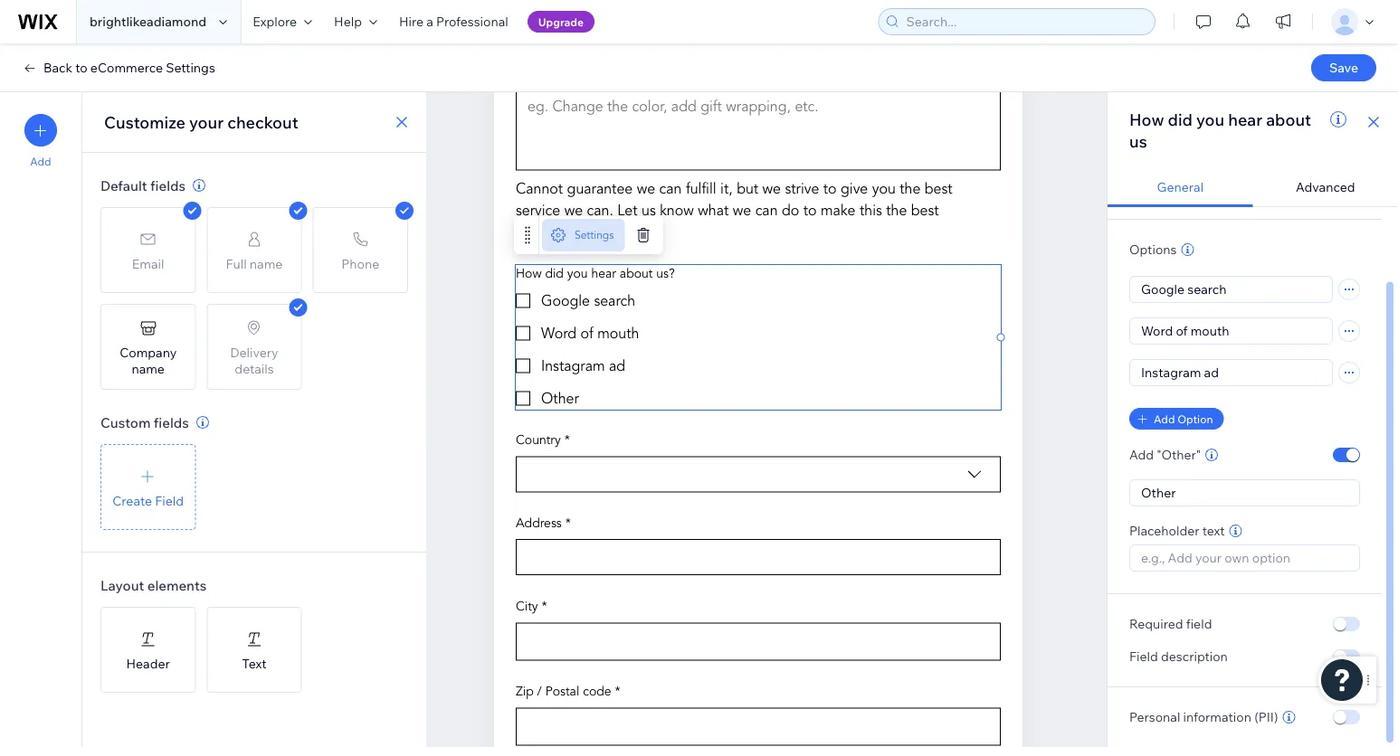 Task type: vqa. For each thing, say whether or not it's contained in the screenshot.
right Settings
yes



Task type: describe. For each thing, give the bounding box(es) containing it.
(pii)
[[1255, 710, 1278, 725]]

field inside button
[[155, 493, 184, 509]]

explore
[[253, 14, 297, 29]]

upgrade
[[538, 15, 584, 29]]

customize
[[104, 112, 186, 132]]

add button
[[24, 114, 57, 168]]

Other field
[[1136, 481, 1354, 506]]

hire a professional
[[399, 14, 508, 29]]

options
[[1130, 242, 1177, 258]]

information
[[1184, 710, 1252, 725]]

personal information (pii)
[[1130, 710, 1278, 725]]

custom
[[100, 414, 151, 431]]

placeholder
[[1130, 523, 1200, 539]]

required field
[[1130, 616, 1212, 632]]

layout
[[100, 577, 144, 594]]

text
[[1203, 523, 1225, 539]]

field
[[1186, 616, 1212, 632]]

help button
[[323, 0, 388, 43]]

back to ecommerce settings button
[[22, 60, 215, 76]]

about
[[1266, 109, 1312, 129]]

general button
[[1108, 168, 1253, 207]]

create
[[113, 493, 152, 509]]

hire
[[399, 14, 424, 29]]

tab list containing general
[[1108, 168, 1398, 207]]

required
[[1130, 616, 1184, 632]]

add for add option
[[1154, 412, 1175, 426]]

company
[[120, 344, 177, 360]]

"other"
[[1157, 447, 1201, 463]]

default
[[100, 177, 147, 194]]

field description
[[1130, 649, 1228, 665]]

hear
[[1229, 109, 1263, 129]]

fields for custom fields
[[154, 414, 189, 431]]

professional
[[436, 14, 508, 29]]

Search... field
[[901, 9, 1150, 34]]

fields for default fields
[[150, 177, 186, 194]]

checkout
[[227, 112, 298, 132]]

add "other"
[[1130, 447, 1201, 463]]

default fields
[[100, 177, 186, 194]]

personal
[[1130, 710, 1181, 725]]

us
[[1130, 131, 1147, 151]]

placeholder text
[[1130, 523, 1225, 539]]

description
[[1161, 649, 1228, 665]]

option
[[1178, 412, 1213, 426]]

add for add
[[30, 155, 51, 168]]

help
[[334, 14, 362, 29]]

advanced button
[[1253, 168, 1398, 207]]

advanced
[[1296, 179, 1355, 195]]

1 vertical spatial settings
[[575, 229, 614, 242]]

name
[[132, 361, 165, 377]]

upgrade button
[[527, 11, 595, 33]]

general
[[1157, 179, 1204, 195]]

how did you hear about us
[[1130, 109, 1312, 151]]

Options text field
[[1131, 319, 1332, 344]]

create field
[[113, 493, 184, 509]]



Task type: locate. For each thing, give the bounding box(es) containing it.
save
[[1330, 60, 1359, 76]]

Placeholder text field
[[1136, 546, 1354, 571]]

1 vertical spatial add
[[1154, 412, 1175, 426]]

Options text field
[[1131, 277, 1332, 302], [1131, 360, 1332, 386]]

options text field up options text field
[[1131, 277, 1332, 302]]

add
[[30, 155, 51, 168], [1154, 412, 1175, 426], [1130, 447, 1154, 463]]

field
[[155, 493, 184, 509], [1130, 649, 1158, 665]]

field down required
[[1130, 649, 1158, 665]]

1 options text field from the top
[[1131, 277, 1332, 302]]

save button
[[1312, 54, 1377, 81]]

did
[[1168, 109, 1193, 129]]

1 vertical spatial options text field
[[1131, 360, 1332, 386]]

0 vertical spatial options text field
[[1131, 277, 1332, 302]]

add option button
[[1130, 408, 1224, 430]]

back
[[43, 60, 73, 76]]

options text field down options text field
[[1131, 360, 1332, 386]]

you
[[1197, 109, 1225, 129]]

0 horizontal spatial field
[[155, 493, 184, 509]]

1 horizontal spatial settings
[[575, 229, 614, 242]]

0 vertical spatial fields
[[150, 177, 186, 194]]

settings button
[[542, 219, 625, 252]]

your
[[189, 112, 224, 132]]

0 vertical spatial add
[[30, 155, 51, 168]]

fields right custom
[[154, 414, 189, 431]]

2 options text field from the top
[[1131, 360, 1332, 386]]

1 vertical spatial field
[[1130, 649, 1158, 665]]

add inside button
[[1154, 412, 1175, 426]]

ecommerce
[[90, 60, 163, 76]]

company name
[[120, 344, 177, 377]]

create field button
[[100, 444, 196, 530]]

custom fields
[[100, 414, 189, 431]]

to
[[75, 60, 88, 76]]

hire a professional link
[[388, 0, 519, 43]]

fields
[[150, 177, 186, 194], [154, 414, 189, 431]]

add for add "other"
[[1130, 447, 1154, 463]]

elements
[[147, 577, 207, 594]]

add option
[[1154, 412, 1213, 426]]

text
[[242, 656, 267, 672]]

a
[[426, 14, 433, 29]]

0 vertical spatial settings
[[166, 60, 215, 76]]

settings
[[166, 60, 215, 76], [575, 229, 614, 242]]

field right create
[[155, 493, 184, 509]]

fields right "default"
[[150, 177, 186, 194]]

0 horizontal spatial settings
[[166, 60, 215, 76]]

1 vertical spatial fields
[[154, 414, 189, 431]]

how
[[1130, 109, 1165, 129]]

customize your checkout
[[104, 112, 298, 132]]

0 vertical spatial field
[[155, 493, 184, 509]]

brightlikeadiamond
[[90, 14, 207, 29]]

1 horizontal spatial field
[[1130, 649, 1158, 665]]

back to ecommerce settings
[[43, 60, 215, 76]]

layout elements
[[100, 577, 207, 594]]

header
[[126, 656, 170, 672]]

add inside button
[[30, 155, 51, 168]]

tab list
[[1108, 168, 1398, 207]]

2 vertical spatial add
[[1130, 447, 1154, 463]]



